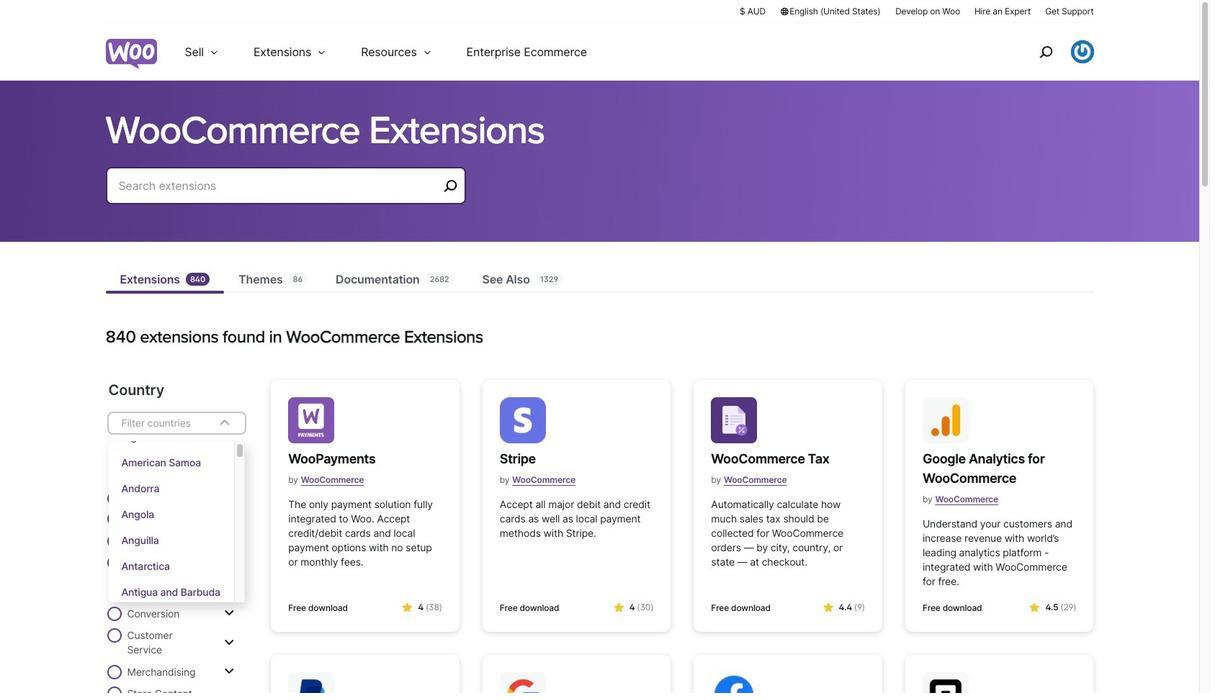 Task type: vqa. For each thing, say whether or not it's contained in the screenshot.
My Subscriptions's My
no



Task type: describe. For each thing, give the bounding box(es) containing it.
2 show subcategories image from the top
[[224, 608, 234, 619]]

service navigation menu element
[[1008, 28, 1094, 75]]

Search extensions search field
[[118, 176, 438, 196]]

6 option from the top
[[108, 554, 234, 580]]

1 option from the top
[[108, 424, 234, 450]]

search image
[[1034, 40, 1057, 63]]

4 option from the top
[[108, 502, 234, 528]]

angle down image
[[216, 415, 234, 432]]



Task type: locate. For each thing, give the bounding box(es) containing it.
1 show subcategories image from the top
[[224, 572, 234, 583]]

Filter countries field
[[107, 412, 247, 606], [120, 414, 206, 433]]

3 show subcategories image from the top
[[224, 666, 234, 678]]

1 show subcategories image from the top
[[224, 535, 234, 547]]

show subcategories image
[[224, 535, 234, 547], [224, 608, 234, 619]]

7 option from the top
[[108, 580, 234, 606]]

0 vertical spatial show subcategories image
[[224, 535, 234, 547]]

1 vertical spatial show subcategories image
[[224, 608, 234, 619]]

2 option from the top
[[108, 450, 234, 476]]

5 option from the top
[[108, 528, 234, 554]]

1 vertical spatial show subcategories image
[[224, 637, 234, 649]]

list box
[[108, 424, 245, 606]]

show subcategories image
[[224, 572, 234, 583], [224, 637, 234, 649], [224, 666, 234, 678]]

open account menu image
[[1071, 40, 1094, 63]]

2 show subcategories image from the top
[[224, 637, 234, 649]]

0 vertical spatial show subcategories image
[[224, 572, 234, 583]]

3 option from the top
[[108, 476, 234, 502]]

option
[[108, 424, 234, 450], [108, 450, 234, 476], [108, 476, 234, 502], [108, 502, 234, 528], [108, 528, 234, 554], [108, 554, 234, 580], [108, 580, 234, 606]]

2 vertical spatial show subcategories image
[[224, 666, 234, 678]]

None search field
[[106, 167, 466, 222]]



